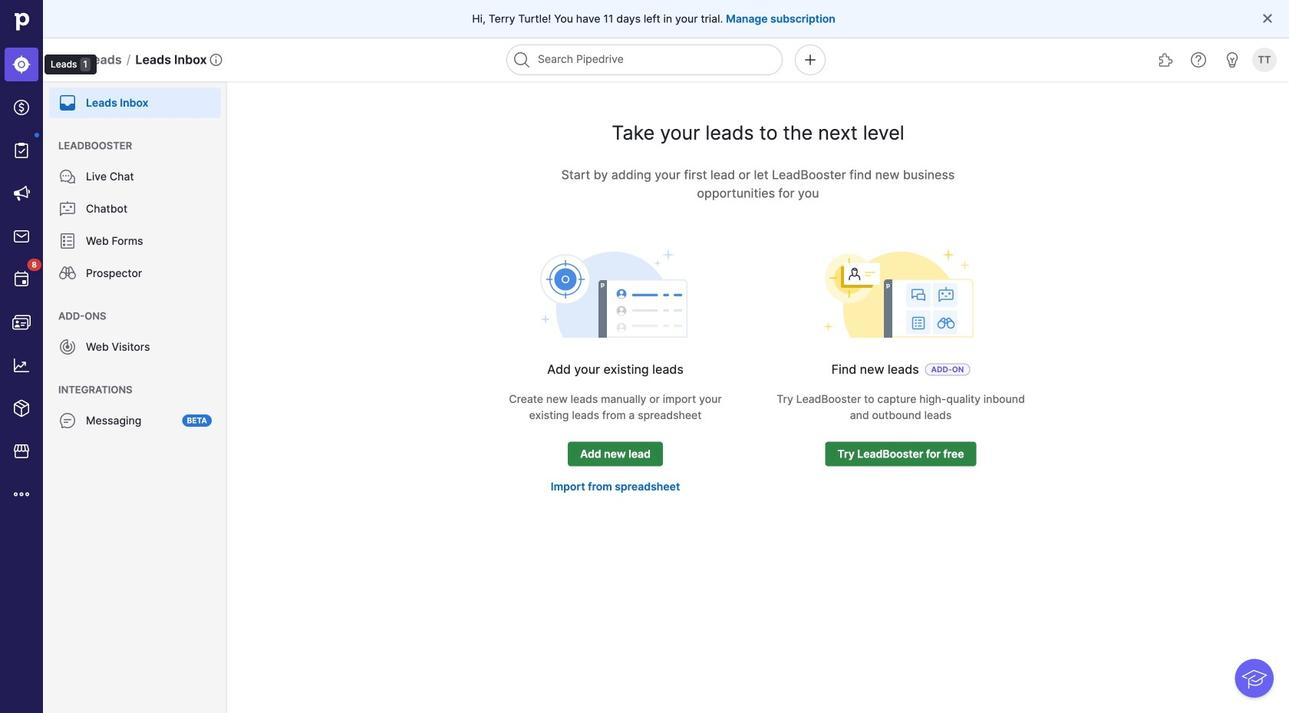 Task type: locate. For each thing, give the bounding box(es) containing it.
0 vertical spatial color undefined image
[[58, 94, 77, 112]]

knowledge center bot, also known as kc bot is an onboarding assistant that allows you to see the list of onboarding items in one place for quick and easy reference. this improves your in-app experience. image
[[1236, 659, 1275, 698]]

1 vertical spatial color undefined image
[[58, 200, 77, 218]]

quick help image
[[1190, 51, 1208, 69]]

sales assistant image
[[1224, 51, 1242, 69]]

menu item
[[0, 43, 43, 86], [43, 81, 227, 118]]

contacts image
[[12, 313, 31, 332]]

color undefined image right campaigns image at the top left of page
[[58, 167, 77, 186]]

insights image
[[12, 356, 31, 375]]

1 color undefined image from the top
[[58, 94, 77, 112]]

color undefined image up "contacts" icon
[[12, 270, 31, 289]]

menu
[[0, 0, 97, 713], [43, 81, 227, 713]]

color undefined image
[[12, 141, 31, 160], [58, 167, 77, 186], [58, 232, 77, 250], [12, 270, 31, 289], [58, 338, 77, 356], [58, 412, 77, 430]]

2 vertical spatial color undefined image
[[58, 264, 77, 283]]

color undefined image
[[58, 94, 77, 112], [58, 200, 77, 218], [58, 264, 77, 283]]

more image
[[12, 485, 31, 504]]

marketplace image
[[12, 442, 31, 461]]

color undefined image down deals icon
[[12, 141, 31, 160]]

color primary image
[[1262, 12, 1275, 25]]

color undefined image right products image
[[58, 412, 77, 430]]

color undefined image right sales inbox icon
[[58, 232, 77, 250]]



Task type: describe. For each thing, give the bounding box(es) containing it.
products image
[[12, 399, 31, 418]]

Search Pipedrive field
[[507, 45, 783, 75]]

info image
[[210, 54, 222, 66]]

3 color undefined image from the top
[[58, 264, 77, 283]]

campaigns image
[[12, 184, 31, 203]]

leads image
[[12, 55, 31, 74]]

quick add image
[[802, 51, 820, 69]]

menu toggle image
[[58, 51, 77, 69]]

2 color undefined image from the top
[[58, 200, 77, 218]]

home image
[[10, 10, 33, 33]]

color undefined image right insights 'icon'
[[58, 338, 77, 356]]

sales inbox image
[[12, 227, 31, 246]]

deals image
[[12, 98, 31, 117]]



Task type: vqa. For each thing, say whether or not it's contained in the screenshot.
middle color primary icon
no



